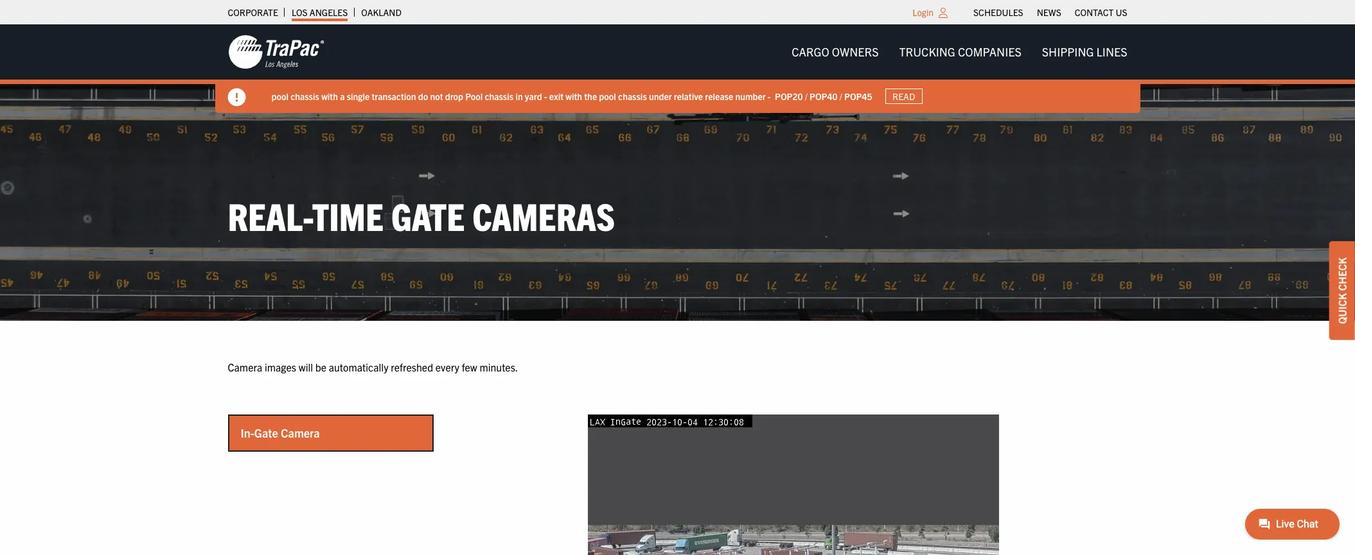 Task type: describe. For each thing, give the bounding box(es) containing it.
time
[[312, 192, 384, 239]]

in-gate camera link
[[229, 416, 432, 451]]

trucking
[[899, 44, 955, 59]]

do
[[418, 90, 428, 102]]

every
[[436, 361, 459, 374]]

solid image
[[228, 89, 246, 107]]

read link
[[885, 89, 923, 104]]

2 pool from the left
[[599, 90, 616, 102]]

relative
[[674, 90, 703, 102]]

not
[[430, 90, 443, 102]]

los angeles image
[[228, 34, 324, 70]]

in-gate camera image
[[588, 415, 999, 556]]

contact us link
[[1075, 3, 1127, 21]]

exit
[[549, 90, 564, 102]]

the
[[584, 90, 597, 102]]

us
[[1116, 6, 1127, 18]]

yard
[[525, 90, 542, 102]]

in-gate camera main content
[[215, 360, 1140, 556]]

in-gate camera
[[241, 426, 320, 441]]

schedules
[[973, 6, 1023, 18]]

shipping
[[1042, 44, 1094, 59]]

oakland
[[361, 6, 402, 18]]

menu bar inside banner
[[781, 39, 1138, 65]]

companies
[[958, 44, 1021, 59]]

transaction
[[372, 90, 416, 102]]

2 - from the left
[[768, 90, 771, 102]]

a
[[340, 90, 345, 102]]

lines
[[1097, 44, 1127, 59]]

number
[[735, 90, 766, 102]]

real-time gate cameras
[[228, 192, 615, 239]]

quick
[[1336, 293, 1349, 324]]

los angeles
[[292, 6, 348, 18]]

refreshed
[[391, 361, 433, 374]]

few
[[462, 361, 477, 374]]

1 with from the left
[[321, 90, 338, 102]]

cargo
[[792, 44, 829, 59]]

los angeles link
[[292, 3, 348, 21]]

cargo owners link
[[781, 39, 889, 65]]

news
[[1037, 6, 1061, 18]]

images
[[265, 361, 296, 374]]

1 - from the left
[[544, 90, 547, 102]]

news link
[[1037, 3, 1061, 21]]

be
[[315, 361, 326, 374]]

oakland link
[[361, 3, 402, 21]]

light image
[[939, 8, 948, 18]]

corporate
[[228, 6, 278, 18]]

camera images will be automatically refreshed every few minutes.
[[228, 361, 518, 374]]

1 / from the left
[[805, 90, 808, 102]]

pool
[[465, 90, 483, 102]]

login link
[[913, 6, 934, 18]]

pop20
[[775, 90, 803, 102]]

trucking companies link
[[889, 39, 1032, 65]]

1 vertical spatial camera
[[281, 426, 320, 441]]

cameras
[[472, 192, 615, 239]]

contact
[[1075, 6, 1114, 18]]

gate inside main content
[[254, 426, 278, 441]]

1 chassis from the left
[[291, 90, 319, 102]]

release
[[705, 90, 733, 102]]

quick check
[[1336, 257, 1349, 324]]

cargo owners
[[792, 44, 879, 59]]



Task type: locate. For each thing, give the bounding box(es) containing it.
trucking companies
[[899, 44, 1021, 59]]

0 vertical spatial gate
[[391, 192, 465, 239]]

pool right the at top left
[[599, 90, 616, 102]]

gate
[[391, 192, 465, 239], [254, 426, 278, 441]]

quick check link
[[1329, 241, 1355, 340]]

schedules link
[[973, 3, 1023, 21]]

in-
[[241, 426, 254, 441]]

los
[[292, 6, 308, 18]]

menu bar
[[967, 3, 1134, 21], [781, 39, 1138, 65]]

read
[[893, 91, 915, 102]]

0 horizontal spatial chassis
[[291, 90, 319, 102]]

0 horizontal spatial camera
[[228, 361, 262, 374]]

menu bar containing schedules
[[967, 3, 1134, 21]]

under
[[649, 90, 672, 102]]

/ left pop45
[[840, 90, 842, 102]]

camera left images
[[228, 361, 262, 374]]

1 horizontal spatial with
[[566, 90, 582, 102]]

check
[[1336, 257, 1349, 291]]

3 chassis from the left
[[618, 90, 647, 102]]

menu bar containing cargo owners
[[781, 39, 1138, 65]]

1 pool from the left
[[271, 90, 288, 102]]

1 horizontal spatial camera
[[281, 426, 320, 441]]

0 vertical spatial menu bar
[[967, 3, 1134, 21]]

contact us
[[1075, 6, 1127, 18]]

1 vertical spatial gate
[[254, 426, 278, 441]]

automatically
[[329, 361, 388, 374]]

1 horizontal spatial pool
[[599, 90, 616, 102]]

-
[[544, 90, 547, 102], [768, 90, 771, 102]]

with left a
[[321, 90, 338, 102]]

chassis left "in"
[[485, 90, 514, 102]]

0 horizontal spatial with
[[321, 90, 338, 102]]

camera right in-
[[281, 426, 320, 441]]

0 horizontal spatial gate
[[254, 426, 278, 441]]

1 horizontal spatial chassis
[[485, 90, 514, 102]]

0 horizontal spatial /
[[805, 90, 808, 102]]

1 vertical spatial menu bar
[[781, 39, 1138, 65]]

1 horizontal spatial gate
[[391, 192, 465, 239]]

0 horizontal spatial -
[[544, 90, 547, 102]]

pool
[[271, 90, 288, 102], [599, 90, 616, 102]]

chassis
[[291, 90, 319, 102], [485, 90, 514, 102], [618, 90, 647, 102]]

in
[[516, 90, 523, 102]]

shipping lines link
[[1032, 39, 1138, 65]]

shipping lines
[[1042, 44, 1127, 59]]

with
[[321, 90, 338, 102], [566, 90, 582, 102]]

pool right solid icon
[[271, 90, 288, 102]]

owners
[[832, 44, 879, 59]]

0 vertical spatial camera
[[228, 361, 262, 374]]

pop45
[[844, 90, 872, 102]]

banner
[[0, 24, 1355, 113]]

real-
[[228, 192, 312, 239]]

- right number
[[768, 90, 771, 102]]

2 / from the left
[[840, 90, 842, 102]]

single
[[347, 90, 370, 102]]

menu bar up shipping
[[967, 3, 1134, 21]]

corporate link
[[228, 3, 278, 21]]

1 horizontal spatial -
[[768, 90, 771, 102]]

pop40
[[810, 90, 838, 102]]

0 horizontal spatial pool
[[271, 90, 288, 102]]

login
[[913, 6, 934, 18]]

- left exit
[[544, 90, 547, 102]]

drop
[[445, 90, 463, 102]]

angeles
[[310, 6, 348, 18]]

2 horizontal spatial chassis
[[618, 90, 647, 102]]

2 chassis from the left
[[485, 90, 514, 102]]

with left the at top left
[[566, 90, 582, 102]]

banner containing cargo owners
[[0, 24, 1355, 113]]

will
[[299, 361, 313, 374]]

camera
[[228, 361, 262, 374], [281, 426, 320, 441]]

chassis left under
[[618, 90, 647, 102]]

1 horizontal spatial /
[[840, 90, 842, 102]]

/ left pop40
[[805, 90, 808, 102]]

chassis left a
[[291, 90, 319, 102]]

pool chassis with a single transaction  do not drop pool chassis in yard -  exit with the pool chassis under relative release number -  pop20 / pop40 / pop45
[[271, 90, 872, 102]]

2 with from the left
[[566, 90, 582, 102]]

menu bar down light "image"
[[781, 39, 1138, 65]]

minutes.
[[480, 361, 518, 374]]

/
[[805, 90, 808, 102], [840, 90, 842, 102]]



Task type: vqa. For each thing, say whether or not it's contained in the screenshot.
the with
yes



